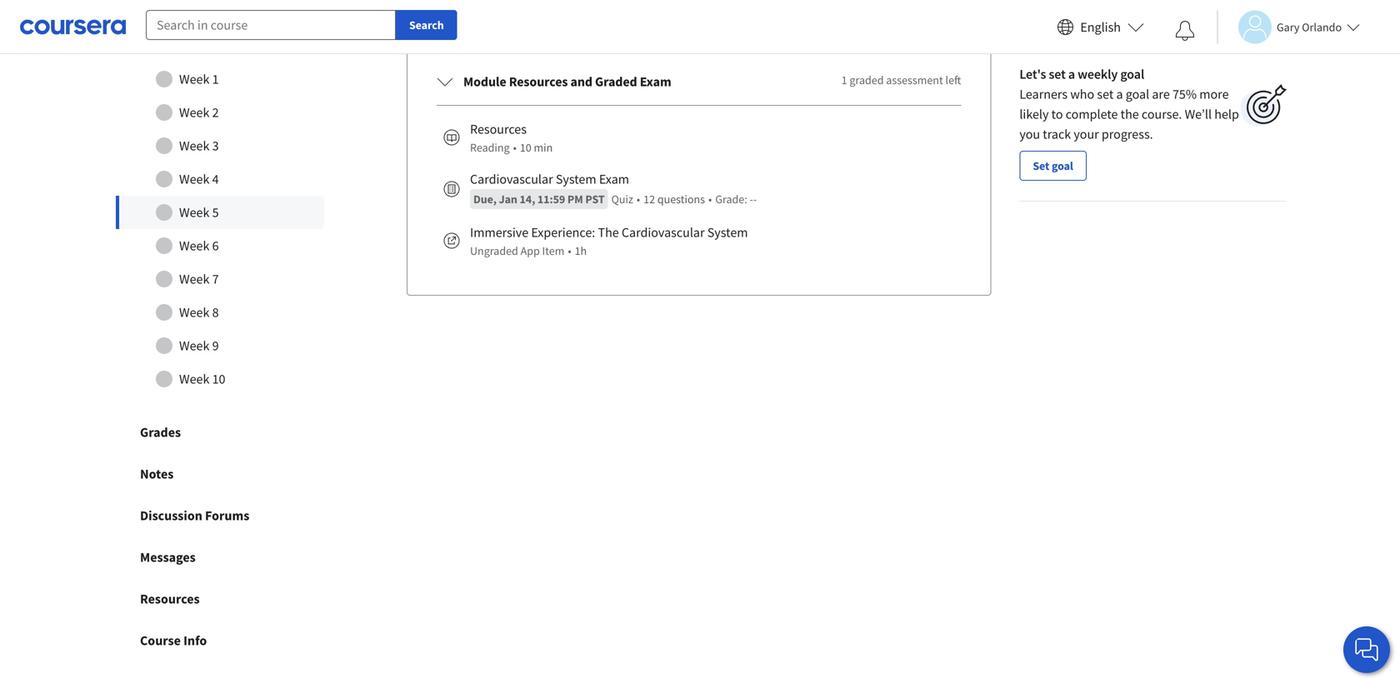 Task type: locate. For each thing, give the bounding box(es) containing it.
10 down week 9 link
[[212, 371, 226, 388]]

0 vertical spatial 10
[[520, 140, 532, 155]]

• left 12
[[637, 192, 640, 207]]

0 vertical spatial system
[[556, 171, 597, 188]]

you
[[1020, 126, 1041, 143]]

week 10
[[179, 371, 226, 388]]

week 3 link
[[116, 129, 324, 163]]

week for week 4
[[179, 171, 210, 188]]

set up the 'learners'
[[1049, 66, 1066, 83]]

Search in course text field
[[146, 10, 396, 40]]

show notifications image
[[1176, 21, 1196, 41]]

goal up the
[[1126, 86, 1150, 103]]

0 horizontal spatial set
[[1049, 66, 1066, 83]]

week left 6
[[179, 238, 210, 254]]

pm
[[568, 192, 583, 207]]

track
[[1043, 126, 1071, 143]]

3 week from the top
[[179, 138, 210, 154]]

week for week 5
[[179, 204, 210, 221]]

• inside immersive experience: the cardiovascular system ungraded app item • 1h
[[568, 244, 572, 259]]

resources
[[509, 73, 568, 90], [470, 121, 527, 138], [140, 591, 200, 608]]

week 7 link
[[116, 263, 324, 296]]

1 horizontal spatial 1
[[842, 73, 848, 88]]

search button
[[396, 10, 457, 40]]

8 week from the top
[[179, 304, 210, 321]]

1 vertical spatial a
[[1117, 86, 1123, 103]]

week for week 2
[[179, 104, 210, 121]]

course
[[140, 633, 181, 650]]

cardiovascular system exam due, jan 14, 11:59 pm pst quiz • 12 questions • grade: --
[[470, 171, 757, 207]]

4 week from the top
[[179, 171, 210, 188]]

0 horizontal spatial system
[[556, 171, 597, 188]]

week 7
[[179, 271, 219, 288]]

1 vertical spatial cardiovascular
[[622, 224, 705, 241]]

• right reading
[[513, 140, 517, 155]]

a up who
[[1069, 66, 1076, 83]]

resources up reading
[[470, 121, 527, 138]]

0 horizontal spatial a
[[1069, 66, 1076, 83]]

4
[[212, 171, 219, 188]]

week 4 link
[[116, 163, 324, 196]]

6
[[212, 238, 219, 254]]

goal right weekly
[[1121, 66, 1145, 83]]

week left 5
[[179, 204, 210, 221]]

assessment
[[886, 73, 944, 88]]

exam right graded on the left top of page
[[640, 73, 672, 90]]

10 left min
[[520, 140, 532, 155]]

week left 7
[[179, 271, 210, 288]]

goal inside button
[[1052, 158, 1074, 173]]

1 left graded
[[842, 73, 848, 88]]

week 8 link
[[116, 296, 324, 329]]

discussion
[[140, 508, 202, 524]]

1 vertical spatial set
[[1098, 86, 1114, 103]]

system down grade:
[[708, 224, 748, 241]]

let's set a weekly goal
[[1020, 66, 1145, 83]]

75%
[[1173, 86, 1197, 103]]

week 4
[[179, 171, 219, 188]]

1 vertical spatial resources
[[470, 121, 527, 138]]

week left 9
[[179, 338, 210, 354]]

1 horizontal spatial cardiovascular
[[622, 224, 705, 241]]

2 week from the top
[[179, 104, 210, 121]]

resources left and
[[509, 73, 568, 90]]

0 horizontal spatial exam
[[599, 171, 630, 188]]

1 graded assessment left
[[842, 73, 962, 88]]

0 vertical spatial set
[[1049, 66, 1066, 83]]

set
[[1033, 158, 1050, 173]]

week inside 'link'
[[179, 71, 210, 88]]

0 vertical spatial resources
[[509, 73, 568, 90]]

1 horizontal spatial set
[[1098, 86, 1114, 103]]

10 week from the top
[[179, 371, 210, 388]]

0 horizontal spatial 1
[[212, 71, 219, 88]]

1 week from the top
[[179, 71, 210, 88]]

1 horizontal spatial system
[[708, 224, 748, 241]]

• left 1h
[[568, 244, 572, 259]]

week 8
[[179, 304, 219, 321]]

1 up 2
[[212, 71, 219, 88]]

week 3
[[179, 138, 219, 154]]

coursera image
[[20, 14, 126, 40]]

•
[[513, 140, 517, 155], [637, 192, 640, 207], [709, 192, 712, 207], [568, 244, 572, 259]]

resources down messages
[[140, 591, 200, 608]]

7 week from the top
[[179, 271, 210, 288]]

week for week 6
[[179, 238, 210, 254]]

let's
[[1020, 66, 1047, 83]]

due,
[[474, 192, 497, 207]]

12
[[644, 192, 655, 207]]

week for week 1
[[179, 71, 210, 88]]

learners
[[1020, 86, 1068, 103]]

goal
[[1121, 66, 1145, 83], [1126, 86, 1150, 103], [1052, 158, 1074, 173]]

0 vertical spatial cardiovascular
[[470, 171, 553, 188]]

goal right set
[[1052, 158, 1074, 173]]

week for week 8
[[179, 304, 210, 321]]

complete
[[1066, 106, 1118, 123]]

graded
[[850, 73, 884, 88]]

2 vertical spatial resources
[[140, 591, 200, 608]]

system
[[556, 171, 597, 188], [708, 224, 748, 241]]

cardiovascular inside cardiovascular system exam due, jan 14, 11:59 pm pst quiz • 12 questions • grade: --
[[470, 171, 553, 188]]

graded
[[595, 73, 637, 90]]

week for week 10
[[179, 371, 210, 388]]

1 inside week 1 'link'
[[212, 71, 219, 88]]

1
[[212, 71, 219, 88], [842, 73, 848, 88]]

1 vertical spatial system
[[708, 224, 748, 241]]

-
[[750, 192, 754, 207], [754, 192, 757, 207]]

pst
[[586, 192, 605, 207]]

min
[[534, 140, 553, 155]]

resources reading • 10 min
[[470, 121, 553, 155]]

exam inside cardiovascular system exam due, jan 14, 11:59 pm pst quiz • 12 questions • grade: --
[[599, 171, 630, 188]]

week up week 2
[[179, 71, 210, 88]]

2 vertical spatial goal
[[1052, 158, 1074, 173]]

set down weekly
[[1098, 86, 1114, 103]]

goal for a
[[1126, 86, 1150, 103]]

1 vertical spatial 10
[[212, 371, 226, 388]]

10 inside resources reading • 10 min
[[520, 140, 532, 155]]

system up pm
[[556, 171, 597, 188]]

0 vertical spatial goal
[[1121, 66, 1145, 83]]

exam up quiz
[[599, 171, 630, 188]]

5 week from the top
[[179, 204, 210, 221]]

10
[[520, 140, 532, 155], [212, 371, 226, 388]]

week left 2
[[179, 104, 210, 121]]

1 horizontal spatial a
[[1117, 86, 1123, 103]]

6 week from the top
[[179, 238, 210, 254]]

a
[[1069, 66, 1076, 83], [1117, 86, 1123, 103]]

exam
[[640, 73, 672, 90], [599, 171, 630, 188]]

set inside learners who set a goal are 75% more likely to complete the course. we'll help you track your progress.
[[1098, 86, 1114, 103]]

week left 4 in the left top of the page
[[179, 171, 210, 188]]

jan
[[499, 192, 518, 207]]

0 horizontal spatial cardiovascular
[[470, 171, 553, 188]]

set goal
[[1033, 158, 1074, 173]]

gary orlando button
[[1217, 10, 1361, 44]]

week left 3
[[179, 138, 210, 154]]

goal inside learners who set a goal are 75% more likely to complete the course. we'll help you track your progress.
[[1126, 86, 1150, 103]]

set goal button
[[1020, 151, 1087, 181]]

gary orlando
[[1277, 20, 1342, 35]]

cardiovascular down 12
[[622, 224, 705, 241]]

week 9 link
[[116, 329, 324, 363]]

week 6
[[179, 238, 219, 254]]

forums
[[205, 508, 250, 524]]

ungraded
[[470, 244, 518, 259]]

1 horizontal spatial 10
[[520, 140, 532, 155]]

questions
[[658, 192, 705, 207]]

0 vertical spatial exam
[[640, 73, 672, 90]]

week left 8
[[179, 304, 210, 321]]

a up the
[[1117, 86, 1123, 103]]

resources inside resources reading • 10 min
[[470, 121, 527, 138]]

week 2
[[179, 104, 219, 121]]

1 vertical spatial goal
[[1126, 86, 1150, 103]]

are
[[1153, 86, 1170, 103]]

cardiovascular up jan
[[470, 171, 553, 188]]

9 week from the top
[[179, 338, 210, 354]]

week down week 9
[[179, 371, 210, 388]]

set
[[1049, 66, 1066, 83], [1098, 86, 1114, 103]]

week 6 link
[[116, 229, 324, 263]]

14,
[[520, 192, 535, 207]]

cardiovascular
[[470, 171, 553, 188], [622, 224, 705, 241]]

1 - from the left
[[750, 192, 754, 207]]

week
[[179, 71, 210, 88], [179, 104, 210, 121], [179, 138, 210, 154], [179, 171, 210, 188], [179, 204, 210, 221], [179, 238, 210, 254], [179, 271, 210, 288], [179, 304, 210, 321], [179, 338, 210, 354], [179, 371, 210, 388]]

immersive experience: the cardiovascular system ungraded app item • 1h
[[470, 224, 748, 259]]

1 vertical spatial exam
[[599, 171, 630, 188]]

1 horizontal spatial exam
[[640, 73, 672, 90]]



Task type: describe. For each thing, give the bounding box(es) containing it.
grades
[[140, 424, 181, 441]]

• inside resources reading • 10 min
[[513, 140, 517, 155]]

week 5 link
[[116, 196, 324, 229]]

english button
[[1051, 0, 1151, 54]]

3
[[212, 138, 219, 154]]

orlando
[[1302, 20, 1342, 35]]

app
[[521, 244, 540, 259]]

grade:
[[716, 192, 748, 207]]

weekly
[[1078, 66, 1118, 83]]

11:59
[[538, 192, 565, 207]]

1h
[[575, 244, 587, 259]]

resources link
[[100, 579, 340, 620]]

item
[[542, 244, 565, 259]]

• left grade:
[[709, 192, 712, 207]]

experience:
[[531, 224, 596, 241]]

week 1
[[179, 71, 219, 88]]

week 10 link
[[116, 363, 324, 396]]

week 9
[[179, 338, 219, 354]]

5
[[212, 204, 219, 221]]

likely
[[1020, 106, 1049, 123]]

system inside immersive experience: the cardiovascular system ungraded app item • 1h
[[708, 224, 748, 241]]

resources for resources reading • 10 min
[[470, 121, 527, 138]]

discussion forums
[[140, 508, 250, 524]]

learners who set a goal are 75% more likely to complete the course. we'll help you track your progress.
[[1020, 86, 1240, 143]]

messages
[[140, 550, 196, 566]]

module resources and graded exam
[[464, 73, 672, 90]]

chat with us image
[[1354, 637, 1381, 664]]

0 vertical spatial a
[[1069, 66, 1076, 83]]

course info
[[140, 633, 207, 650]]

english
[[1081, 19, 1121, 35]]

0 horizontal spatial 10
[[212, 371, 226, 388]]

left
[[946, 73, 962, 88]]

notes link
[[100, 454, 340, 495]]

cardiovascular inside immersive experience: the cardiovascular system ungraded app item • 1h
[[622, 224, 705, 241]]

resources for resources
[[140, 591, 200, 608]]

we'll
[[1185, 106, 1212, 123]]

info
[[183, 633, 207, 650]]

help center image
[[1357, 640, 1377, 660]]

week 2 link
[[116, 96, 324, 129]]

your
[[1074, 126, 1099, 143]]

who
[[1071, 86, 1095, 103]]

course info link
[[100, 620, 340, 662]]

notes
[[140, 466, 174, 483]]

the
[[598, 224, 619, 241]]

module
[[464, 73, 507, 90]]

reading
[[470, 140, 510, 155]]

8
[[212, 304, 219, 321]]

quiz
[[612, 192, 634, 207]]

9
[[212, 338, 219, 354]]

2 - from the left
[[754, 192, 757, 207]]

a inside learners who set a goal are 75% more likely to complete the course. we'll help you track your progress.
[[1117, 86, 1123, 103]]

messages link
[[100, 537, 340, 579]]

gary
[[1277, 20, 1300, 35]]

7
[[212, 271, 219, 288]]

to
[[1052, 106, 1063, 123]]

discussion forums link
[[100, 495, 340, 537]]

help
[[1215, 106, 1240, 123]]

week 1 link
[[116, 63, 324, 96]]

week 5
[[179, 204, 219, 221]]

progress.
[[1102, 126, 1154, 143]]

2
[[212, 104, 219, 121]]

goal for weekly
[[1121, 66, 1145, 83]]

week for week 7
[[179, 271, 210, 288]]

the
[[1121, 106, 1139, 123]]

immersive
[[470, 224, 529, 241]]

and
[[571, 73, 593, 90]]

more
[[1200, 86, 1229, 103]]

system inside cardiovascular system exam due, jan 14, 11:59 pm pst quiz • 12 questions • grade: --
[[556, 171, 597, 188]]

search
[[409, 18, 444, 33]]

week for week 3
[[179, 138, 210, 154]]

course.
[[1142, 106, 1183, 123]]

week for week 9
[[179, 338, 210, 354]]



Task type: vqa. For each thing, say whether or not it's contained in the screenshot.
giving
no



